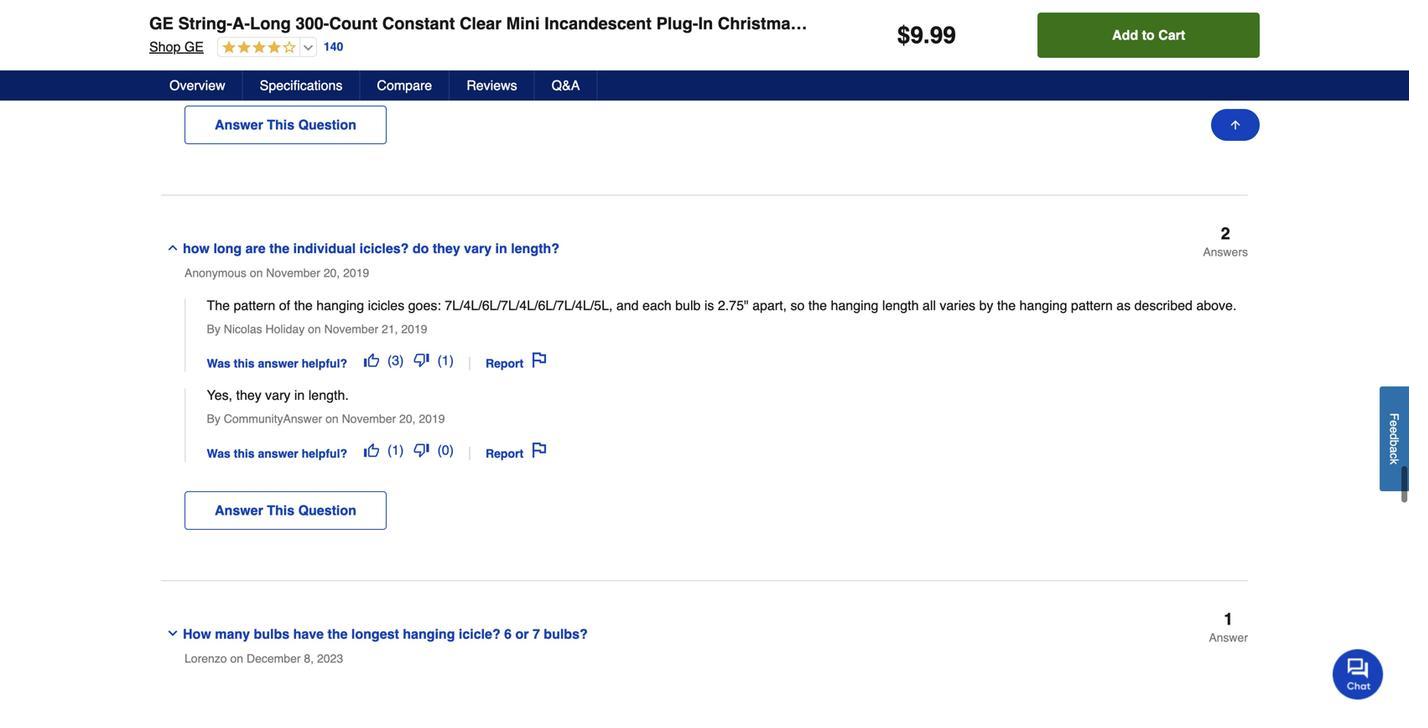 Task type: locate. For each thing, give the bounding box(es) containing it.
answer for w
[[258, 61, 298, 75]]

1 report button from the top
[[481, 50, 552, 76]]

.
[[924, 22, 930, 49]]

1 helpful? from the top
[[302, 61, 347, 75]]

answer up specifications
[[258, 61, 298, 75]]

1 horizontal spatial vary
[[464, 241, 492, 256]]

( down 21,
[[388, 353, 392, 368]]

k
[[1388, 459, 1402, 465]]

20, up thumb down image
[[399, 413, 416, 426]]

november left 21,
[[324, 323, 379, 336]]

2 by from the top
[[207, 323, 221, 336]]

a
[[1388, 447, 1402, 453]]

( 1 ) right 3
[[438, 353, 454, 368]]

2 report from the top
[[486, 357, 524, 371]]

3 this from the top
[[234, 447, 255, 461]]

hanging right the by
[[1020, 298, 1068, 313]]

thumb down image
[[414, 57, 429, 72], [414, 353, 429, 368]]

answer this question for 1st answer this question button from the bottom of the page
[[215, 503, 357, 519]]

0 vertical spatial vary
[[464, 241, 492, 256]]

report button inside the communityanswer's answer on november 20, 2019 element
[[481, 436, 552, 462]]

( 1 ) up the compare
[[388, 57, 404, 72]]

1 vertical spatial ( 1 )
[[438, 353, 454, 368]]

0 vertical spatial they
[[433, 241, 460, 256]]

constant
[[382, 14, 455, 33]]

1 report from the top
[[486, 61, 524, 75]]

was inside the communityanswer's answer on november 20, 2019 element
[[207, 447, 231, 461]]

they right the yes,
[[236, 388, 262, 403]]

2 vertical spatial was this answer helpful?
[[207, 447, 351, 461]]

1 0 from the top
[[442, 57, 450, 72]]

this inside anonymous's question on november 20, 2019 element
[[267, 503, 295, 519]]

0 vertical spatial in
[[496, 241, 507, 256]]

1 answer from the top
[[258, 61, 298, 75]]

the pattern of the hanging icicles goes: 7l/4l/6l/7l/4l/6l/7l/4l/5l, and each bulb is 2.75" apart, so the hanging length all varies by the hanging pattern as described above.
[[207, 298, 1237, 313]]

2 flag image from the top
[[532, 353, 547, 368]]

mini
[[506, 14, 540, 33]]

november down length.
[[342, 413, 396, 426]]

( 0 ) right thumb down image
[[438, 443, 454, 458]]

2 vertical spatial was
[[207, 447, 231, 461]]

was this answer helpful? for they
[[207, 447, 351, 461]]

1 question from the top
[[298, 117, 357, 133]]

1 vertical spatial report
[[486, 357, 524, 371]]

2 vertical spatial by
[[207, 413, 221, 426]]

length.
[[309, 388, 349, 403]]

pattern left the as
[[1072, 298, 1113, 313]]

this
[[234, 61, 255, 75], [234, 357, 255, 371], [234, 447, 255, 461]]

answer
[[258, 61, 298, 75], [258, 357, 298, 371], [258, 447, 298, 461]]

1 horizontal spatial in
[[496, 241, 507, 256]]

0 vertical spatial question
[[298, 117, 357, 133]]

was this answer helpful? down communityanswer at the left of the page
[[207, 447, 351, 461]]

longest
[[352, 627, 399, 642]]

was down the yes,
[[207, 447, 231, 461]]

was this answer helpful? inside the communityanswer's answer on november 20, 2019 element
[[207, 447, 351, 461]]

helpful?
[[302, 61, 347, 75], [302, 357, 347, 371], [302, 447, 347, 461]]

20,
[[324, 266, 340, 280], [399, 413, 416, 426]]

0 vertical spatial 20,
[[324, 266, 340, 280]]

1 vertical spatial helpful?
[[302, 357, 347, 371]]

by on november 29, 2022
[[207, 27, 343, 40]]

was
[[207, 61, 231, 75], [207, 357, 231, 371], [207, 447, 231, 461]]

on down many
[[230, 652, 243, 666]]

0 vertical spatial answer this question
[[215, 117, 357, 133]]

was up overview
[[207, 61, 231, 75]]

140
[[324, 40, 343, 53]]

report up reviews
[[486, 61, 524, 75]]

1 vertical spatial ( 0 )
[[438, 443, 454, 458]]

this inside the communityanswer's answer on november 20, 2019 element
[[234, 447, 255, 461]]

they right the 'do' at left top
[[433, 241, 460, 256]]

2023
[[317, 652, 343, 666]]

by down the yes,
[[207, 413, 221, 426]]

report button inside nicolas holiday's answer on november 21, 2019 element
[[481, 346, 552, 372]]

3 answer from the top
[[258, 447, 298, 461]]

thumb up image up the compare
[[364, 57, 379, 72]]

thumb up image left thumb down image
[[364, 443, 379, 458]]

2 vertical spatial answer
[[1209, 631, 1249, 645]]

e up the b
[[1388, 427, 1402, 434]]

was this answer helpful? inside null's answer on november 29, 2022 element
[[207, 61, 351, 75]]

f e e d b a c k
[[1388, 414, 1402, 465]]

2019 down how long are the individual icicles?  do they vary in length? on the left top
[[343, 266, 369, 280]]

1 vertical spatial this
[[234, 357, 255, 371]]

3 helpful? from the top
[[302, 447, 347, 461]]

the right are
[[269, 241, 290, 256]]

report inside nicolas holiday's answer on november 21, 2019 element
[[486, 357, 524, 371]]

ge up 'shop' at the left top of the page
[[149, 14, 174, 33]]

3 report from the top
[[486, 447, 524, 461]]

0 horizontal spatial ge
[[149, 14, 174, 33]]

0 vertical spatial answer
[[215, 117, 263, 133]]

helpful? inside the communityanswer's answer on november 20, 2019 element
[[302, 447, 347, 461]]

2 vertical spatial this
[[234, 447, 255, 461]]

thumb down image right 3
[[414, 353, 429, 368]]

0
[[442, 57, 450, 72], [442, 443, 450, 458]]

( 1 ) for yes, they vary in length.
[[388, 443, 404, 458]]

2019 right 21,
[[401, 323, 428, 336]]

( 0 ) inside null's answer on november 29, 2022 element
[[438, 57, 454, 72]]

answer inside the communityanswer's answer on november 20, 2019 element
[[258, 447, 298, 461]]

2 answer this question from the top
[[215, 503, 357, 519]]

chat invite button image
[[1333, 649, 1385, 700]]

0 vertical spatial 0
[[442, 57, 450, 72]]

(
[[388, 57, 392, 72], [438, 57, 442, 72], [388, 353, 392, 368], [438, 353, 442, 368], [388, 443, 392, 458], [438, 443, 442, 458]]

0 vertical spatial answer this question button
[[185, 106, 387, 144]]

thumb up image inside null's answer on november 29, 2022 element
[[364, 57, 379, 72]]

0 vertical spatial thumb down image
[[414, 57, 429, 72]]

2 was from the top
[[207, 357, 231, 371]]

3 was from the top
[[207, 447, 231, 461]]

plug-
[[657, 14, 699, 33]]

specifications
[[260, 78, 343, 93]]

1 vertical spatial 0
[[442, 443, 450, 458]]

report right thumb down image
[[486, 447, 524, 461]]

thumb up image inside nicolas holiday's answer on november 21, 2019 element
[[364, 353, 379, 368]]

0 vertical spatial answer
[[258, 61, 298, 75]]

0 vertical spatial thumb up image
[[364, 57, 379, 72]]

helpful? down by communityanswer on november 20, 2019
[[302, 447, 347, 461]]

1 vertical spatial 2019
[[401, 323, 428, 336]]

was up the yes,
[[207, 357, 231, 371]]

was for yes,
[[207, 447, 231, 461]]

2 helpful? from the top
[[302, 357, 347, 371]]

helpful? inside null's answer on november 29, 2022 element
[[302, 61, 347, 75]]

on
[[224, 27, 237, 40], [250, 266, 263, 280], [308, 323, 321, 336], [326, 413, 339, 426], [230, 652, 243, 666]]

( down constant on the top left of the page
[[438, 57, 442, 72]]

thumb up image for pattern
[[364, 353, 379, 368]]

add
[[1113, 27, 1139, 43]]

many
[[215, 627, 250, 642]]

they inside button
[[433, 241, 460, 256]]

in left length?
[[496, 241, 507, 256]]

long
[[250, 14, 291, 33]]

lights
[[852, 14, 902, 33]]

by down the 72
[[207, 27, 221, 40]]

in inside button
[[496, 241, 507, 256]]

( 1 ) inside nicolas holiday's answer on november 21, 2019 element
[[438, 353, 454, 368]]

w
[[226, 2, 238, 17]]

by down the
[[207, 323, 221, 336]]

how
[[183, 627, 211, 642]]

ge down string-
[[184, 39, 204, 55]]

helpful? for they
[[302, 447, 347, 461]]

f
[[1388, 414, 1402, 421]]

are
[[246, 241, 266, 256]]

0 horizontal spatial vary
[[265, 388, 291, 403]]

add to cart
[[1113, 27, 1186, 43]]

1 was this answer helpful? from the top
[[207, 61, 351, 75]]

was inside nicolas holiday's answer on november 21, 2019 element
[[207, 357, 231, 371]]

this
[[267, 117, 295, 133], [267, 503, 295, 519]]

this down communityanswer at the left of the page
[[234, 447, 255, 461]]

reviews button
[[450, 70, 535, 101]]

answer up yes, they vary in length.
[[258, 357, 298, 371]]

in left length.
[[294, 388, 305, 403]]

1
[[392, 57, 400, 72], [442, 353, 450, 368], [392, 443, 400, 458], [1224, 610, 1234, 629]]

)
[[400, 57, 404, 72], [450, 57, 454, 72], [400, 353, 404, 368], [450, 353, 454, 368], [400, 443, 404, 458], [450, 443, 454, 458]]

3 by from the top
[[207, 413, 221, 426]]

bulbs
[[254, 627, 290, 642]]

1 answer element
[[1209, 610, 1249, 645]]

by inside the communityanswer's answer on november 20, 2019 element
[[207, 413, 221, 426]]

0 horizontal spatial they
[[236, 388, 262, 403]]

0 vertical spatial this
[[267, 117, 295, 133]]

( 0 ) down constant on the top left of the page
[[438, 57, 454, 72]]

of
[[279, 298, 290, 313]]

vary
[[464, 241, 492, 256], [265, 388, 291, 403]]

the right so
[[809, 298, 827, 313]]

2 vertical spatial flag image
[[532, 443, 547, 458]]

anonymous's question on november 20, 2019 element
[[161, 224, 1249, 582]]

1 thumb up image from the top
[[364, 57, 379, 72]]

( 1 ) left thumb down image
[[388, 443, 404, 458]]

1 ( 0 ) from the top
[[438, 57, 454, 72]]

answer this question inside anonymous's question on november 20, 2019 element
[[215, 503, 357, 519]]

( 0 ) inside the communityanswer's answer on november 20, 2019 element
[[438, 443, 454, 458]]

99
[[930, 22, 957, 49]]

e
[[1388, 421, 1402, 427], [1388, 427, 1402, 434]]

thumb down image up the compare
[[414, 57, 429, 72]]

( 0 )
[[438, 57, 454, 72], [438, 443, 454, 458]]

3 thumb up image from the top
[[364, 443, 379, 458]]

the up the 2023
[[328, 627, 348, 642]]

3 flag image from the top
[[532, 443, 547, 458]]

thumb up image left ( 3 )
[[364, 353, 379, 368]]

1 vertical spatial in
[[294, 388, 305, 403]]

by inside nicolas holiday's answer on november 21, 2019 element
[[207, 323, 221, 336]]

3 was this answer helpful? from the top
[[207, 447, 351, 461]]

1 vertical spatial thumb up image
[[364, 353, 379, 368]]

report button for hanging
[[481, 346, 552, 372]]

1 vertical spatial this
[[267, 503, 295, 519]]

flag image for hanging
[[532, 353, 547, 368]]

1 this from the top
[[234, 61, 255, 75]]

report inside the communityanswer's answer on november 20, 2019 element
[[486, 447, 524, 461]]

helpful? up length.
[[302, 357, 347, 371]]

1 e from the top
[[1388, 421, 1402, 427]]

0 vertical spatial this
[[234, 61, 255, 75]]

0 vertical spatial was this answer helpful?
[[207, 61, 351, 75]]

by inside null's answer on november 29, 2022 element
[[207, 27, 221, 40]]

on down w
[[224, 27, 237, 40]]

this inside nicolas holiday's answer on november 21, 2019 element
[[234, 357, 255, 371]]

1 vertical spatial they
[[236, 388, 262, 403]]

answer inside null's answer on november 29, 2022 element
[[258, 61, 298, 75]]

0 vertical spatial report
[[486, 61, 524, 75]]

1 by from the top
[[207, 27, 221, 40]]

nicolas holiday's answer on november 21, 2019 element
[[185, 298, 1249, 372]]

2 vertical spatial report
[[486, 447, 524, 461]]

2 thumb up image from the top
[[364, 353, 379, 368]]

vary right the 'do' at left top
[[464, 241, 492, 256]]

as
[[1117, 298, 1131, 313]]

1 vertical spatial answer this question
[[215, 503, 357, 519]]

1 vertical spatial question
[[298, 503, 357, 519]]

ge
[[149, 14, 174, 33], [184, 39, 204, 55]]

answer for they
[[258, 447, 298, 461]]

( 0 ) for yes, they vary in length.
[[438, 443, 454, 458]]

they
[[433, 241, 460, 256], [236, 388, 262, 403]]

1 vertical spatial answer
[[258, 357, 298, 371]]

0 vertical spatial ( 0 )
[[438, 57, 454, 72]]

vary up communityanswer at the left of the page
[[265, 388, 291, 403]]

2 vertical spatial helpful?
[[302, 447, 347, 461]]

thumb down image
[[414, 443, 429, 458]]

2019 up thumb down image
[[419, 413, 445, 426]]

thumb up image
[[364, 57, 379, 72], [364, 353, 379, 368], [364, 443, 379, 458]]

question
[[298, 117, 357, 133], [298, 503, 357, 519]]

1 vertical spatial by
[[207, 323, 221, 336]]

helpful? down 140 at the left
[[302, 61, 347, 75]]

2 report button from the top
[[481, 346, 552, 372]]

was this answer helpful? up specifications
[[207, 61, 351, 75]]

on for was this answer helpful?
[[224, 27, 237, 40]]

1 horizontal spatial they
[[433, 241, 460, 256]]

was inside null's answer on november 29, 2022 element
[[207, 61, 231, 75]]

thumb up image inside the communityanswer's answer on november 20, 2019 element
[[364, 443, 379, 458]]

was this answer helpful?
[[207, 61, 351, 75], [207, 357, 351, 371], [207, 447, 351, 461]]

0 down constant on the top left of the page
[[442, 57, 450, 72]]

helpful? for w
[[302, 61, 347, 75]]

1 horizontal spatial pattern
[[1072, 298, 1113, 313]]

described
[[1135, 298, 1193, 313]]

answer this question button
[[185, 106, 387, 144], [185, 492, 387, 530]]

1 answer this question button from the top
[[185, 106, 387, 144]]

( 0 ) for 72 w
[[438, 57, 454, 72]]

1 vertical spatial answer
[[215, 503, 263, 519]]

varies
[[940, 298, 976, 313]]

2 vertical spatial ( 1 )
[[388, 443, 404, 458]]

how many bulbs have the longest hanging icicle? 6 or 7 bulbs? button
[[161, 611, 1031, 646]]

was this answer helpful? inside nicolas holiday's answer on november 21, 2019 element
[[207, 357, 351, 371]]

1 vertical spatial flag image
[[532, 353, 547, 368]]

3 report button from the top
[[481, 436, 552, 462]]

pattern up nicolas
[[234, 298, 276, 313]]

1 vertical spatial thumb down image
[[414, 353, 429, 368]]

( 1 ) inside null's answer on november 29, 2022 element
[[388, 57, 404, 72]]

how many bulbs have the longest hanging icicle? 6 or 7 bulbs?
[[183, 627, 588, 642]]

( 3 )
[[388, 353, 404, 368]]

this inside null's answer on november 29, 2022 element
[[234, 61, 255, 75]]

0 right thumb down image
[[442, 443, 450, 458]]

was this answer helpful? up yes, they vary in length.
[[207, 357, 351, 371]]

0 vertical spatial ( 1 )
[[388, 57, 404, 72]]

was for 72
[[207, 61, 231, 75]]

1 was from the top
[[207, 61, 231, 75]]

on down length.
[[326, 413, 339, 426]]

20, down individual
[[324, 266, 340, 280]]

question for 1st answer this question button from the top
[[298, 117, 357, 133]]

on down are
[[250, 266, 263, 280]]

clear
[[460, 14, 502, 33]]

1 vertical spatial answer this question button
[[185, 492, 387, 530]]

by
[[207, 27, 221, 40], [207, 323, 221, 336], [207, 413, 221, 426]]

e up d
[[1388, 421, 1402, 427]]

0 vertical spatial helpful?
[[302, 61, 347, 75]]

flag image inside the communityanswer's answer on november 20, 2019 element
[[532, 443, 547, 458]]

0 vertical spatial was
[[207, 61, 231, 75]]

chevron up image
[[166, 241, 180, 255]]

2 this from the top
[[234, 357, 255, 371]]

2 e from the top
[[1388, 427, 1402, 434]]

0 for 72 w
[[442, 57, 450, 72]]

1 answer this question from the top
[[215, 117, 357, 133]]

0 vertical spatial flag image
[[532, 57, 547, 72]]

0 horizontal spatial in
[[294, 388, 305, 403]]

answer inside anonymous's question on november 20, 2019 element
[[215, 503, 263, 519]]

2 ( 0 ) from the top
[[438, 443, 454, 458]]

2 answer from the top
[[258, 357, 298, 371]]

december
[[247, 652, 301, 666]]

0 horizontal spatial pattern
[[234, 298, 276, 313]]

2 was this answer helpful? from the top
[[207, 357, 351, 371]]

( 1 ) inside the communityanswer's answer on november 20, 2019 element
[[388, 443, 404, 458]]

1 thumb down image from the top
[[414, 57, 429, 72]]

2 vertical spatial answer
[[258, 447, 298, 461]]

this down the 3.9 stars image
[[234, 61, 255, 75]]

1 vertical spatial ge
[[184, 39, 204, 55]]

thumb down image inside nicolas holiday's answer on november 21, 2019 element
[[414, 353, 429, 368]]

1 vertical spatial vary
[[265, 388, 291, 403]]

communityanswer
[[224, 413, 322, 426]]

1 vertical spatial was this answer helpful?
[[207, 357, 351, 371]]

helpful? inside nicolas holiday's answer on november 21, 2019 element
[[302, 357, 347, 371]]

1 vertical spatial report button
[[481, 346, 552, 372]]

hanging left icicle?
[[403, 627, 455, 642]]

2 thumb down image from the top
[[414, 353, 429, 368]]

2 0 from the top
[[442, 443, 450, 458]]

7
[[533, 627, 540, 642]]

2 pattern from the left
[[1072, 298, 1113, 313]]

1 vertical spatial 20,
[[399, 413, 416, 426]]

flag image
[[532, 57, 547, 72], [532, 353, 547, 368], [532, 443, 547, 458]]

compare button
[[360, 70, 450, 101]]

this down nicolas
[[234, 357, 255, 371]]

answer down communityanswer at the left of the page
[[258, 447, 298, 461]]

2 vertical spatial report button
[[481, 436, 552, 462]]

0 vertical spatial by
[[207, 27, 221, 40]]

2 vertical spatial thumb up image
[[364, 443, 379, 458]]

0 vertical spatial report button
[[481, 50, 552, 76]]

this for pattern
[[234, 357, 255, 371]]

2 this from the top
[[267, 503, 295, 519]]

hanging
[[317, 298, 364, 313], [831, 298, 879, 313], [1020, 298, 1068, 313], [403, 627, 455, 642]]

1 pattern from the left
[[234, 298, 276, 313]]

thumb down image inside null's answer on november 29, 2022 element
[[414, 57, 429, 72]]

report down the 7l/4l/6l/7l/4l/6l/7l/4l/5l,
[[486, 357, 524, 371]]

report for length.
[[486, 447, 524, 461]]

answer inside nicolas holiday's answer on november 21, 2019 element
[[258, 357, 298, 371]]

( up the compare
[[388, 57, 392, 72]]

chevron down image
[[166, 627, 180, 641]]

2 question from the top
[[298, 503, 357, 519]]

1 vertical spatial was
[[207, 357, 231, 371]]



Task type: describe. For each thing, give the bounding box(es) containing it.
reviews
[[467, 78, 517, 93]]

each
[[643, 298, 672, 313]]

november up the 3.9 stars image
[[240, 27, 294, 40]]

72
[[207, 2, 222, 17]]

arrow up image
[[1229, 118, 1243, 132]]

the
[[207, 298, 230, 313]]

6
[[504, 627, 512, 642]]

1 horizontal spatial ge
[[184, 39, 204, 55]]

on right holiday
[[308, 323, 321, 336]]

long
[[214, 241, 242, 256]]

add to cart button
[[1038, 13, 1260, 58]]

report button inside null's answer on november 29, 2022 element
[[481, 50, 552, 76]]

individual
[[293, 241, 356, 256]]

answer for 1st answer this question button from the bottom of the page
[[215, 503, 263, 519]]

q&a
[[552, 78, 580, 93]]

this for they
[[234, 447, 255, 461]]

21,
[[382, 323, 398, 336]]

overview button
[[153, 70, 243, 101]]

thumb up image for they
[[364, 443, 379, 458]]

how
[[183, 241, 210, 256]]

by
[[980, 298, 994, 313]]

7l/4l/6l/7l/4l/6l/7l/4l/5l,
[[445, 298, 613, 313]]

0 horizontal spatial 20,
[[324, 266, 340, 280]]

0 vertical spatial 2019
[[343, 266, 369, 280]]

compare
[[377, 78, 432, 93]]

anonymous on november 20, 2019
[[185, 266, 369, 280]]

( 1 ) for 72 w
[[388, 57, 404, 72]]

so
[[791, 298, 805, 313]]

all
[[923, 298, 936, 313]]

ge string-a-long 300-count constant clear mini incandescent plug-in christmas icicle lights
[[149, 14, 902, 33]]

1 inside 1 answer
[[1224, 610, 1234, 629]]

72 w
[[207, 2, 238, 17]]

and
[[617, 298, 639, 313]]

was for the
[[207, 357, 231, 371]]

anonymous
[[185, 266, 247, 280]]

the right 'of'
[[294, 298, 313, 313]]

$
[[898, 22, 911, 49]]

2
[[1221, 224, 1231, 243]]

2022
[[317, 27, 343, 40]]

300-
[[296, 14, 329, 33]]

this for w
[[234, 61, 255, 75]]

2.75"
[[718, 298, 749, 313]]

icicle
[[805, 14, 847, 33]]

report inside null's answer on november 29, 2022 element
[[486, 61, 524, 75]]

above.
[[1197, 298, 1237, 313]]

on for 1
[[230, 652, 243, 666]]

shop
[[149, 39, 181, 55]]

november up 'of'
[[266, 266, 320, 280]]

( left thumb down image
[[388, 443, 392, 458]]

1 inside null's answer on november 29, 2022 element
[[392, 57, 400, 72]]

report for hanging
[[486, 357, 524, 371]]

communityanswer's answer on november 20, 2019 element
[[185, 388, 1249, 462]]

length
[[883, 298, 919, 313]]

count
[[329, 14, 378, 33]]

how long are the individual icicles?  do they vary in length?
[[183, 241, 560, 256]]

report button for length.
[[481, 436, 552, 462]]

thumb up image for w
[[364, 57, 379, 72]]

icicles
[[368, 298, 405, 313]]

christmas
[[718, 14, 800, 33]]

hanging inside button
[[403, 627, 455, 642]]

string-
[[178, 14, 232, 33]]

9
[[911, 22, 924, 49]]

vary inside the communityanswer's answer on november 20, 2019 element
[[265, 388, 291, 403]]

in
[[699, 14, 713, 33]]

yes, they vary in length.
[[207, 388, 349, 403]]

8,
[[304, 652, 314, 666]]

null's answer on november 29, 2022 element
[[185, 2, 1249, 76]]

1 flag image from the top
[[532, 57, 547, 72]]

on for 2
[[250, 266, 263, 280]]

3.9 stars image
[[218, 40, 296, 56]]

1 this from the top
[[267, 117, 295, 133]]

holiday
[[266, 323, 305, 336]]

b
[[1388, 440, 1402, 447]]

q&a button
[[535, 70, 598, 101]]

vary inside button
[[464, 241, 492, 256]]

or
[[516, 627, 529, 642]]

was this answer helpful? for pattern
[[207, 357, 351, 371]]

f e e d b a c k button
[[1380, 387, 1410, 492]]

helpful? for pattern
[[302, 357, 347, 371]]

0 vertical spatial ge
[[149, 14, 174, 33]]

icicle?
[[459, 627, 501, 642]]

question for 1st answer this question button from the bottom of the page
[[298, 503, 357, 519]]

1 horizontal spatial 20,
[[399, 413, 416, 426]]

do
[[413, 241, 429, 256]]

c
[[1388, 453, 1402, 459]]

to
[[1143, 27, 1155, 43]]

apart,
[[753, 298, 787, 313]]

2 answer this question button from the top
[[185, 492, 387, 530]]

1 answer
[[1209, 610, 1249, 645]]

answer for pattern
[[258, 357, 298, 371]]

0 for yes, they vary in length.
[[442, 443, 450, 458]]

( right 3
[[438, 353, 442, 368]]

by communityanswer on november 20, 2019
[[207, 413, 445, 426]]

was this answer helpful? for w
[[207, 61, 351, 75]]

icicles?
[[360, 241, 409, 256]]

specifications button
[[243, 70, 360, 101]]

incandescent
[[545, 14, 652, 33]]

shop ge
[[149, 39, 204, 55]]

they inside the communityanswer's answer on november 20, 2019 element
[[236, 388, 262, 403]]

in inside the communityanswer's answer on november 20, 2019 element
[[294, 388, 305, 403]]

2 answers
[[1204, 224, 1249, 259]]

yes,
[[207, 388, 232, 403]]

$ 9 . 99
[[898, 22, 957, 49]]

d
[[1388, 434, 1402, 440]]

a-
[[232, 14, 250, 33]]

overview
[[170, 78, 225, 93]]

is
[[705, 298, 714, 313]]

cart
[[1159, 27, 1186, 43]]

thumb down image for ( 0 )
[[414, 57, 429, 72]]

29,
[[298, 27, 314, 40]]

flag image for length.
[[532, 443, 547, 458]]

hanging up by nicolas holiday on november 21, 2019
[[317, 298, 364, 313]]

2 answers element
[[1204, 224, 1249, 259]]

( right thumb down image
[[438, 443, 442, 458]]

by nicolas holiday on november 21, 2019
[[207, 323, 428, 336]]

by for yes, they vary in length.
[[207, 413, 221, 426]]

by for the pattern of the hanging icicles goes: 7l/4l/6l/7l/4l/6l/7l/4l/5l, and each bulb is 2.75" apart, so the hanging length all varies by the hanging pattern as described above.
[[207, 323, 221, 336]]

3
[[392, 353, 400, 368]]

length?
[[511, 241, 560, 256]]

hanging left 'length'
[[831, 298, 879, 313]]

thumb down image for ( 1 )
[[414, 353, 429, 368]]

bulbs?
[[544, 627, 588, 642]]

2 vertical spatial 2019
[[419, 413, 445, 426]]

have
[[293, 627, 324, 642]]

the right the by
[[998, 298, 1016, 313]]

answer for 1st answer this question button from the top
[[215, 117, 263, 133]]

bulb
[[676, 298, 701, 313]]

answer this question for 1st answer this question button from the top
[[215, 117, 357, 133]]



Task type: vqa. For each thing, say whether or not it's contained in the screenshot.
Yes, They Vary In Length.
yes



